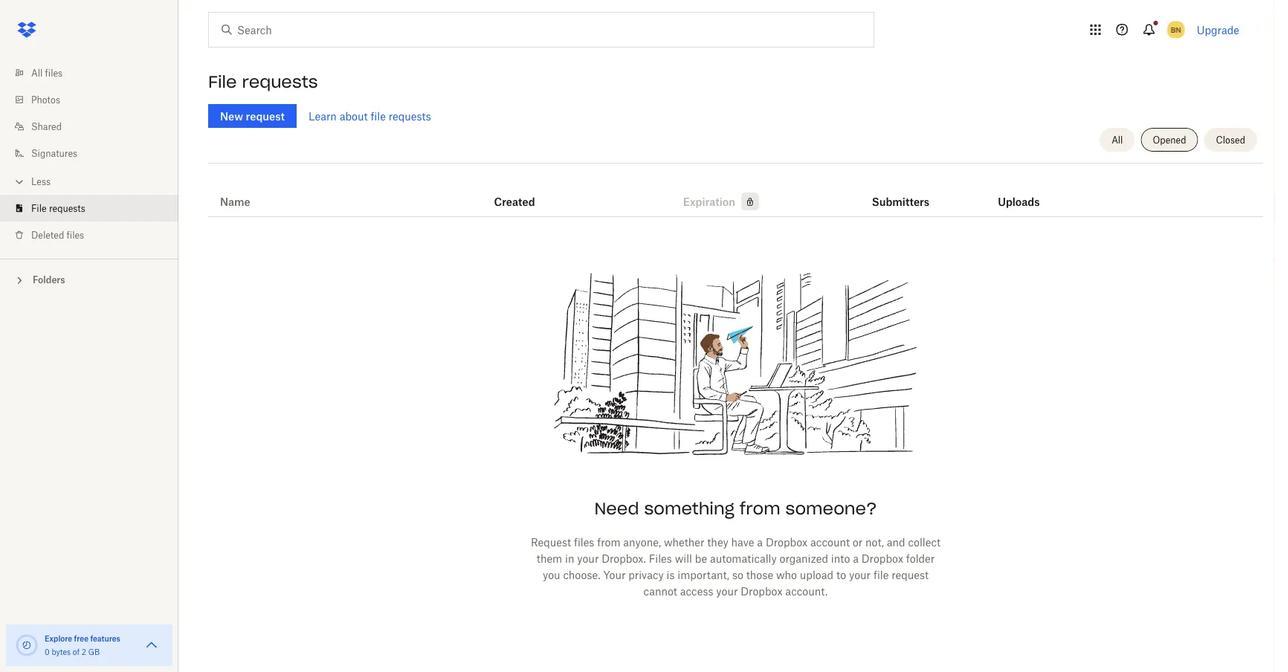 Task type: locate. For each thing, give the bounding box(es) containing it.
file
[[371, 110, 386, 122], [874, 569, 889, 581]]

files for all
[[45, 67, 63, 78]]

request
[[531, 536, 571, 549]]

new request
[[220, 110, 285, 122]]

0 horizontal spatial file
[[31, 203, 47, 214]]

closed button
[[1205, 128, 1258, 152]]

your
[[604, 569, 626, 581]]

all button
[[1100, 128, 1135, 152]]

dropbox down those
[[741, 585, 783, 598]]

all files link
[[12, 60, 179, 86]]

2 horizontal spatial files
[[574, 536, 595, 549]]

cannot
[[644, 585, 678, 598]]

1 vertical spatial a
[[853, 552, 859, 565]]

deleted files
[[31, 229, 84, 241]]

2 vertical spatial dropbox
[[741, 585, 783, 598]]

0 vertical spatial your
[[577, 552, 599, 565]]

1 vertical spatial your
[[849, 569, 871, 581]]

file down not,
[[874, 569, 889, 581]]

not,
[[866, 536, 884, 549]]

deleted files link
[[12, 222, 179, 248]]

whether
[[664, 536, 705, 549]]

requests up deleted files
[[49, 203, 85, 214]]

file inside "request files from anyone, whether they have a dropbox account or not, and collect them in your dropbox. files will be automatically organized into a dropbox folder you choose. your privacy is important, so those who upload to your file request cannot access your dropbox account."
[[874, 569, 889, 581]]

2
[[82, 648, 86, 657]]

be
[[695, 552, 708, 565]]

request
[[246, 110, 285, 122], [892, 569, 929, 581]]

your down so
[[717, 585, 738, 598]]

0 vertical spatial file
[[208, 71, 237, 92]]

0 horizontal spatial all
[[31, 67, 43, 78]]

0 vertical spatial all
[[31, 67, 43, 78]]

file up new
[[208, 71, 237, 92]]

file requests up "new request" at the left top
[[208, 71, 318, 92]]

1 vertical spatial requests
[[389, 110, 431, 122]]

row
[[208, 169, 1264, 217]]

request right new
[[246, 110, 285, 122]]

1 horizontal spatial column header
[[998, 175, 1058, 211]]

file requests up deleted files
[[31, 203, 85, 214]]

bn button
[[1165, 18, 1188, 42]]

files
[[45, 67, 63, 78], [67, 229, 84, 241], [574, 536, 595, 549]]

0 horizontal spatial from
[[597, 536, 621, 549]]

all for all files
[[31, 67, 43, 78]]

0
[[45, 648, 50, 657]]

requests
[[242, 71, 318, 92], [389, 110, 431, 122], [49, 203, 85, 214]]

new
[[220, 110, 243, 122]]

from up "have"
[[740, 498, 781, 519]]

file requests inside list item
[[31, 203, 85, 214]]

0 horizontal spatial requests
[[49, 203, 85, 214]]

name
[[220, 195, 251, 208]]

new request button
[[208, 104, 297, 128]]

2 vertical spatial files
[[574, 536, 595, 549]]

files
[[649, 552, 672, 565]]

1 horizontal spatial requests
[[242, 71, 318, 92]]

them
[[537, 552, 562, 565]]

from for someone?
[[740, 498, 781, 519]]

quota usage element
[[15, 634, 39, 658]]

2 horizontal spatial requests
[[389, 110, 431, 122]]

1 horizontal spatial request
[[892, 569, 929, 581]]

0 horizontal spatial a
[[757, 536, 763, 549]]

dropbox up organized on the bottom of the page
[[766, 536, 808, 549]]

0 horizontal spatial column header
[[872, 175, 932, 211]]

all left "opened" button
[[1112, 134, 1124, 145]]

a right into
[[853, 552, 859, 565]]

1 vertical spatial from
[[597, 536, 621, 549]]

all files
[[31, 67, 63, 78]]

privacy
[[629, 569, 664, 581]]

0 vertical spatial files
[[45, 67, 63, 78]]

1 horizontal spatial all
[[1112, 134, 1124, 145]]

about
[[340, 110, 368, 122]]

file requests
[[208, 71, 318, 92], [31, 203, 85, 214]]

0 vertical spatial from
[[740, 498, 781, 519]]

1 vertical spatial request
[[892, 569, 929, 581]]

a right "have"
[[757, 536, 763, 549]]

those
[[747, 569, 774, 581]]

1 horizontal spatial file
[[208, 71, 237, 92]]

from inside "request files from anyone, whether they have a dropbox account or not, and collect them in your dropbox. files will be automatically organized into a dropbox folder you choose. your privacy is important, so those who upload to your file request cannot access your dropbox account."
[[597, 536, 621, 549]]

files up in
[[574, 536, 595, 549]]

1 horizontal spatial file
[[874, 569, 889, 581]]

features
[[90, 634, 120, 643]]

1 horizontal spatial files
[[67, 229, 84, 241]]

your up choose.
[[577, 552, 599, 565]]

is
[[667, 569, 675, 581]]

dropbox down not,
[[862, 552, 904, 565]]

shared
[[31, 121, 62, 132]]

dropbox
[[766, 536, 808, 549], [862, 552, 904, 565], [741, 585, 783, 598]]

requests right the about
[[389, 110, 431, 122]]

photos link
[[12, 86, 179, 113]]

upload
[[800, 569, 834, 581]]

list
[[0, 51, 179, 259]]

request inside "request files from anyone, whether they have a dropbox account or not, and collect them in your dropbox. files will be automatically organized into a dropbox folder you choose. your privacy is important, so those who upload to your file request cannot access your dropbox account."
[[892, 569, 929, 581]]

1 horizontal spatial file requests
[[208, 71, 318, 92]]

2 horizontal spatial your
[[849, 569, 871, 581]]

column header
[[872, 175, 932, 211], [998, 175, 1058, 211]]

a
[[757, 536, 763, 549], [853, 552, 859, 565]]

1 vertical spatial file
[[874, 569, 889, 581]]

files right 'deleted'
[[67, 229, 84, 241]]

closed
[[1217, 134, 1246, 145]]

1 vertical spatial dropbox
[[862, 552, 904, 565]]

1 vertical spatial all
[[1112, 134, 1124, 145]]

file right the about
[[371, 110, 386, 122]]

0 horizontal spatial request
[[246, 110, 285, 122]]

access
[[680, 585, 714, 598]]

0 horizontal spatial file
[[371, 110, 386, 122]]

or
[[853, 536, 863, 549]]

something
[[645, 498, 735, 519]]

requests up "new request" at the left top
[[242, 71, 318, 92]]

your
[[577, 552, 599, 565], [849, 569, 871, 581], [717, 585, 738, 598]]

choose.
[[563, 569, 601, 581]]

from for anyone,
[[597, 536, 621, 549]]

1 vertical spatial files
[[67, 229, 84, 241]]

1 vertical spatial file
[[31, 203, 47, 214]]

from
[[740, 498, 781, 519], [597, 536, 621, 549]]

will
[[675, 552, 692, 565]]

all
[[31, 67, 43, 78], [1112, 134, 1124, 145]]

0 horizontal spatial files
[[45, 67, 63, 78]]

gb
[[88, 648, 100, 657]]

all inside button
[[1112, 134, 1124, 145]]

2 vertical spatial your
[[717, 585, 738, 598]]

files for request
[[574, 536, 595, 549]]

bytes
[[52, 648, 71, 657]]

learn about file requests
[[309, 110, 431, 122]]

folders button
[[0, 269, 179, 290]]

0 vertical spatial requests
[[242, 71, 318, 92]]

into
[[831, 552, 851, 565]]

files inside "request files from anyone, whether they have a dropbox account or not, and collect them in your dropbox. files will be automatically organized into a dropbox folder you choose. your privacy is important, so those who upload to your file request cannot access your dropbox account."
[[574, 536, 595, 549]]

folders
[[33, 274, 65, 286]]

who
[[777, 569, 797, 581]]

request down folder
[[892, 569, 929, 581]]

file
[[208, 71, 237, 92], [31, 203, 47, 214]]

from up dropbox.
[[597, 536, 621, 549]]

0 horizontal spatial file requests
[[31, 203, 85, 214]]

your right to
[[849, 569, 871, 581]]

1 vertical spatial file requests
[[31, 203, 85, 214]]

2 vertical spatial requests
[[49, 203, 85, 214]]

all up photos
[[31, 67, 43, 78]]

automatically
[[710, 552, 777, 565]]

files up photos
[[45, 67, 63, 78]]

bn
[[1171, 25, 1182, 34]]

explore
[[45, 634, 72, 643]]

to
[[837, 569, 847, 581]]

0 vertical spatial file
[[371, 110, 386, 122]]

all inside list
[[31, 67, 43, 78]]

1 horizontal spatial from
[[740, 498, 781, 519]]

file down the less
[[31, 203, 47, 214]]

opened button
[[1141, 128, 1199, 152]]

0 vertical spatial request
[[246, 110, 285, 122]]



Task type: describe. For each thing, give the bounding box(es) containing it.
0 horizontal spatial your
[[577, 552, 599, 565]]

learn
[[309, 110, 337, 122]]

need something from someone?
[[595, 498, 877, 519]]

signatures
[[31, 148, 77, 159]]

upgrade
[[1197, 23, 1240, 36]]

have
[[732, 536, 755, 549]]

less
[[31, 176, 51, 187]]

0 vertical spatial file requests
[[208, 71, 318, 92]]

pro trial element
[[736, 193, 759, 211]]

in
[[565, 552, 575, 565]]

file requests link
[[12, 195, 179, 222]]

request files from anyone, whether they have a dropbox account or not, and collect them in your dropbox. files will be automatically organized into a dropbox folder you choose. your privacy is important, so those who upload to your file request cannot access your dropbox account.
[[531, 536, 941, 598]]

Search in folder "Dropbox" text field
[[237, 22, 844, 38]]

collect
[[909, 536, 941, 549]]

and
[[887, 536, 906, 549]]

file requests list item
[[0, 195, 179, 222]]

2 column header from the left
[[998, 175, 1058, 211]]

signatures link
[[12, 140, 179, 167]]

dropbox image
[[12, 15, 42, 45]]

dropbox.
[[602, 552, 646, 565]]

they
[[708, 536, 729, 549]]

you
[[543, 569, 561, 581]]

created
[[494, 195, 535, 208]]

1 horizontal spatial your
[[717, 585, 738, 598]]

1 horizontal spatial a
[[853, 552, 859, 565]]

learn about file requests link
[[309, 110, 431, 122]]

list containing all files
[[0, 51, 179, 259]]

0 vertical spatial dropbox
[[766, 536, 808, 549]]

upgrade link
[[1197, 23, 1240, 36]]

anyone,
[[624, 536, 661, 549]]

photos
[[31, 94, 60, 105]]

someone?
[[786, 498, 877, 519]]

important,
[[678, 569, 730, 581]]

free
[[74, 634, 89, 643]]

account.
[[786, 585, 828, 598]]

so
[[733, 569, 744, 581]]

account
[[811, 536, 850, 549]]

explore free features 0 bytes of 2 gb
[[45, 634, 120, 657]]

created button
[[494, 193, 535, 211]]

1 column header from the left
[[872, 175, 932, 211]]

files for deleted
[[67, 229, 84, 241]]

deleted
[[31, 229, 64, 241]]

row containing name
[[208, 169, 1264, 217]]

opened
[[1153, 134, 1187, 145]]

less image
[[12, 174, 27, 189]]

request inside new request button
[[246, 110, 285, 122]]

requests inside list item
[[49, 203, 85, 214]]

of
[[73, 648, 80, 657]]

organized
[[780, 552, 829, 565]]

0 vertical spatial a
[[757, 536, 763, 549]]

file inside 'file requests' link
[[31, 203, 47, 214]]

all for all
[[1112, 134, 1124, 145]]

need
[[595, 498, 639, 519]]

shared link
[[12, 113, 179, 140]]

folder
[[907, 552, 935, 565]]



Task type: vqa. For each thing, say whether or not it's contained in the screenshot.
03-DevHome_DM-4K.png row
no



